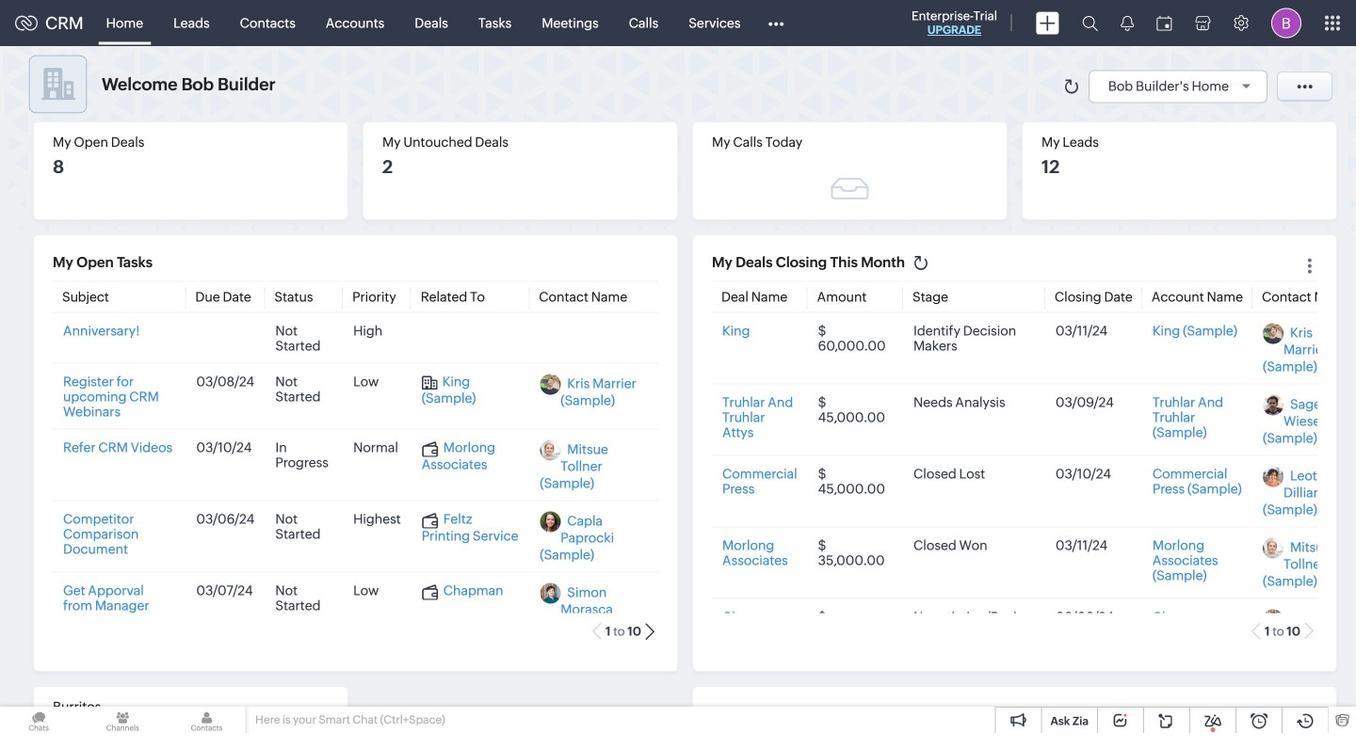 Task type: vqa. For each thing, say whether or not it's contained in the screenshot.
Search element
yes



Task type: locate. For each thing, give the bounding box(es) containing it.
contacts image
[[168, 707, 245, 734]]

calendar image
[[1157, 16, 1173, 31]]

signals element
[[1110, 0, 1145, 46]]

profile image
[[1272, 8, 1302, 38]]

profile element
[[1260, 0, 1313, 46]]

Other Modules field
[[756, 8, 796, 38]]

signals image
[[1121, 15, 1134, 31]]



Task type: describe. For each thing, give the bounding box(es) containing it.
search image
[[1082, 15, 1098, 31]]

search element
[[1071, 0, 1110, 46]]

create menu image
[[1036, 12, 1060, 34]]

chats image
[[0, 707, 77, 734]]

create menu element
[[1025, 0, 1071, 46]]

channels image
[[84, 707, 161, 734]]

logo image
[[15, 16, 38, 31]]



